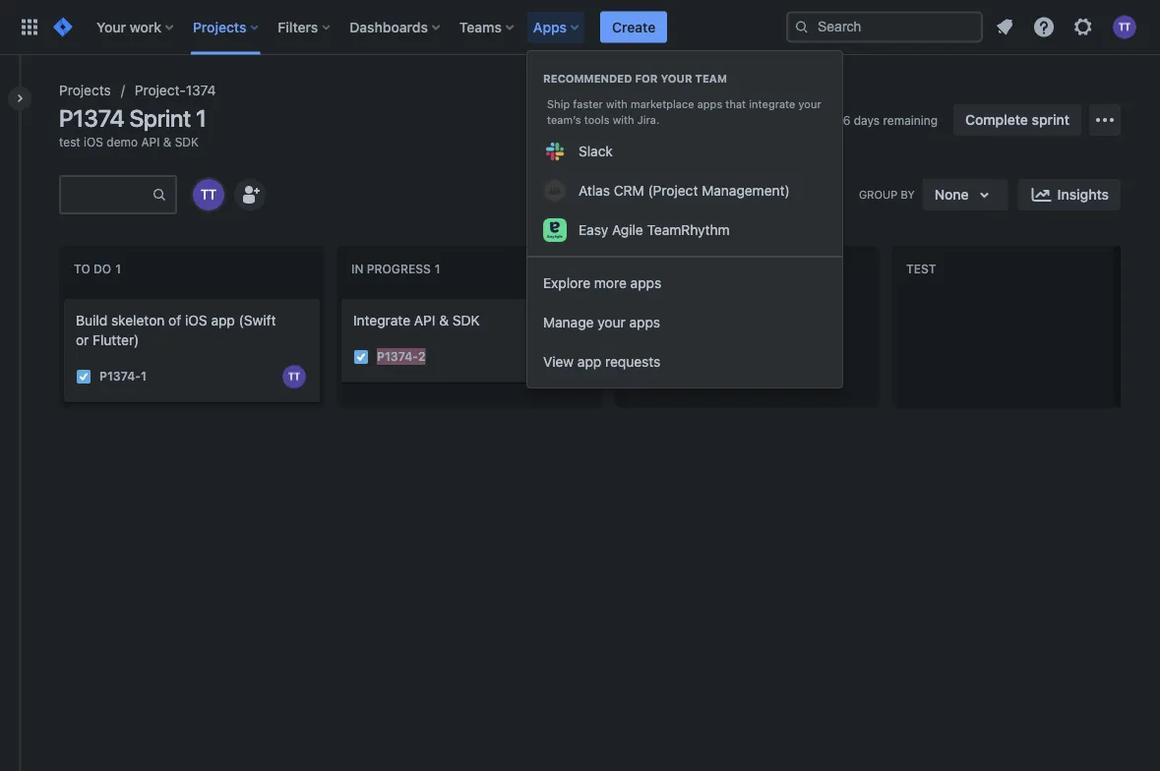 Task type: describe. For each thing, give the bounding box(es) containing it.
ios inside p1374 sprint 1 test ios demo api & sdk
[[84, 135, 103, 149]]

2
[[418, 350, 426, 364]]

insights
[[1058, 187, 1110, 203]]

p1374-2 link
[[377, 349, 426, 366]]

apps for explore more apps
[[631, 275, 662, 291]]

complete sprint
[[966, 112, 1070, 128]]

project-1374 link
[[135, 79, 216, 102]]

build
[[76, 313, 108, 329]]

recommended
[[544, 72, 633, 85]]

slack link
[[528, 132, 843, 171]]

build skeleton of ios app (swift or flutter)
[[76, 313, 276, 349]]

task image
[[353, 349, 369, 365]]

insights button
[[1019, 179, 1122, 211]]

in
[[352, 263, 364, 276]]

1 horizontal spatial sdk
[[453, 313, 480, 329]]

p1374- for build
[[99, 370, 141, 384]]

apps
[[534, 19, 567, 35]]

primary element
[[12, 0, 787, 55]]

team's
[[547, 114, 581, 127]]

management)
[[702, 183, 790, 199]]

manage
[[544, 315, 594, 331]]

in progress
[[352, 263, 431, 276]]

explore more apps
[[544, 275, 662, 291]]

atlas crm (project management) link
[[528, 171, 843, 211]]

faster
[[573, 98, 603, 111]]

project-1374
[[135, 82, 216, 98]]

test
[[907, 263, 937, 276]]

projects button
[[187, 11, 266, 43]]

integrate
[[750, 98, 796, 111]]

more image
[[1094, 108, 1118, 132]]

manage your apps link
[[528, 303, 843, 343]]

view app requests link
[[528, 343, 843, 382]]

test
[[59, 135, 80, 149]]

that
[[726, 98, 746, 111]]

in progress element
[[352, 263, 445, 277]]

ios inside build skeleton of ios app (swift or flutter)
[[185, 313, 207, 329]]

of
[[169, 313, 181, 329]]

(project
[[648, 183, 699, 199]]

atlas
[[579, 183, 610, 199]]

search image
[[795, 19, 810, 35]]

1 horizontal spatial &
[[439, 313, 449, 329]]

none
[[935, 187, 970, 203]]

filters button
[[272, 11, 338, 43]]

p1374- for integrate
[[377, 350, 418, 364]]

create button
[[601, 11, 668, 43]]

1 inside p1374 sprint 1 test ios demo api & sdk
[[196, 104, 207, 132]]

notifications image
[[994, 15, 1017, 39]]

settings image
[[1072, 15, 1096, 39]]

integrate
[[353, 313, 411, 329]]

requests
[[606, 354, 661, 370]]

work
[[130, 19, 161, 35]]

teams button
[[454, 11, 522, 43]]

p1374 sprint 1 test ios demo api & sdk
[[59, 104, 207, 149]]

1 vertical spatial with
[[613, 114, 635, 127]]

recommended for your team
[[544, 72, 728, 85]]

manage your apps
[[544, 315, 661, 331]]

automations menu button icon image
[[749, 108, 773, 131]]

1374
[[186, 82, 216, 98]]

6 days remaining image
[[816, 108, 840, 132]]

insights image
[[1031, 183, 1054, 207]]

sdk inside p1374 sprint 1 test ios demo api & sdk
[[175, 135, 199, 149]]

explore more apps link
[[528, 264, 843, 303]]

agile
[[612, 222, 644, 238]]

none button
[[923, 179, 1009, 211]]

apps button
[[528, 11, 587, 43]]

group
[[860, 188, 898, 201]]

create
[[613, 19, 656, 35]]

easy agile teamrhythm link
[[528, 211, 843, 250]]

slackforatlassianapp logo image
[[544, 140, 567, 163]]

6
[[844, 113, 851, 127]]

integrate api & sdk
[[353, 313, 480, 329]]

marketplace
[[631, 98, 695, 111]]

your profile and settings image
[[1114, 15, 1137, 39]]

project-
[[135, 82, 186, 98]]

to do element
[[74, 263, 125, 277]]

add people image
[[238, 183, 262, 207]]

projects for projects link
[[59, 82, 111, 98]]

p1374
[[59, 104, 124, 132]]

by
[[901, 188, 915, 201]]

demo
[[107, 135, 138, 149]]

p1374-1 link
[[99, 368, 147, 385]]

to
[[74, 263, 90, 276]]

(swift
[[239, 313, 276, 329]]



Task type: vqa. For each thing, say whether or not it's contained in the screenshot.
child
no



Task type: locate. For each thing, give the bounding box(es) containing it.
ios down p1374
[[84, 135, 103, 149]]

&
[[163, 135, 172, 149], [439, 313, 449, 329]]

1 horizontal spatial api
[[414, 313, 436, 329]]

1 vertical spatial p1374-
[[99, 370, 141, 384]]

projects link
[[59, 79, 111, 102]]

0 vertical spatial app
[[211, 313, 235, 329]]

0 horizontal spatial sdk
[[175, 135, 199, 149]]

1 vertical spatial projects
[[59, 82, 111, 98]]

sprint
[[1033, 112, 1070, 128]]

0 horizontal spatial p1374-
[[99, 370, 141, 384]]

0 vertical spatial ios
[[84, 135, 103, 149]]

p1374-
[[377, 350, 418, 364], [99, 370, 141, 384]]

your inside manage your apps 'link'
[[598, 315, 626, 331]]

unassigned image
[[560, 345, 584, 369]]

1 vertical spatial sdk
[[453, 313, 480, 329]]

apps right more
[[631, 275, 662, 291]]

task image
[[76, 369, 92, 385]]

p1374-1
[[99, 370, 147, 384]]

0 vertical spatial your
[[661, 72, 693, 85]]

test ios demo api & sdk element
[[59, 134, 199, 150]]

1 vertical spatial &
[[439, 313, 449, 329]]

& down sprint
[[163, 135, 172, 149]]

1 down skeleton
[[141, 370, 147, 384]]

ios
[[84, 135, 103, 149], [185, 313, 207, 329]]

0 horizontal spatial your
[[598, 315, 626, 331]]

easyagile logo image
[[544, 219, 567, 242]]

apps inside ship faster with marketplace apps that integrate your team's tools with jira.
[[698, 98, 723, 111]]

group containing slack
[[528, 51, 843, 256]]

sidebar navigation image
[[0, 79, 43, 118]]

0 vertical spatial api
[[141, 135, 160, 149]]

projects up p1374
[[59, 82, 111, 98]]

1 vertical spatial your
[[799, 98, 822, 111]]

0 horizontal spatial &
[[163, 135, 172, 149]]

dashboards
[[350, 19, 428, 35]]

assignee: terry turtle image
[[283, 365, 306, 389]]

ship
[[547, 98, 570, 111]]

& right the 'integrate'
[[439, 313, 449, 329]]

your down more
[[598, 315, 626, 331]]

easy
[[579, 222, 609, 238]]

2 vertical spatial apps
[[630, 315, 661, 331]]

0 vertical spatial with
[[606, 98, 628, 111]]

1 vertical spatial ios
[[185, 313, 207, 329]]

0 vertical spatial &
[[163, 135, 172, 149]]

ios right the of
[[185, 313, 207, 329]]

projects up 1374
[[193, 19, 247, 35]]

1 down 1374
[[196, 104, 207, 132]]

crm
[[614, 183, 645, 199]]

complete
[[966, 112, 1029, 128]]

api up 2
[[414, 313, 436, 329]]

jira software image
[[51, 15, 75, 39], [51, 15, 75, 39]]

6 days remaining
[[844, 113, 938, 127]]

appswitcher icon image
[[18, 15, 41, 39]]

star p1374 board image
[[783, 108, 806, 132]]

2 horizontal spatial your
[[799, 98, 822, 111]]

with left jira.
[[613, 114, 635, 127]]

filters
[[278, 19, 318, 35]]

0 horizontal spatial projects
[[59, 82, 111, 98]]

view app requests
[[544, 354, 661, 370]]

sdk
[[175, 135, 199, 149], [453, 313, 480, 329]]

done
[[629, 263, 663, 276]]

ship faster with marketplace apps that integrate your team's tools with jira.
[[547, 98, 822, 127]]

1 horizontal spatial ios
[[185, 313, 207, 329]]

app left "(swift" at the left of the page
[[211, 313, 235, 329]]

your up marketplace
[[661, 72, 693, 85]]

0 vertical spatial 1
[[196, 104, 207, 132]]

your
[[661, 72, 693, 85], [799, 98, 822, 111], [598, 315, 626, 331]]

or
[[76, 332, 89, 349]]

app inside build skeleton of ios app (swift or flutter)
[[211, 313, 235, 329]]

apps inside explore more apps link
[[631, 275, 662, 291]]

1 vertical spatial api
[[414, 313, 436, 329]]

0 vertical spatial projects
[[193, 19, 247, 35]]

tools
[[585, 114, 610, 127]]

1 horizontal spatial app
[[578, 354, 602, 370]]

complete sprint button
[[954, 104, 1082, 136]]

terry turtle image
[[193, 179, 225, 211]]

days
[[854, 113, 880, 127]]

help image
[[1033, 15, 1057, 39]]

apps down team
[[698, 98, 723, 111]]

projects
[[193, 19, 247, 35], [59, 82, 111, 98]]

slack
[[579, 143, 613, 160]]

p1374-2
[[377, 350, 426, 364]]

api down sprint
[[141, 135, 160, 149]]

apps up requests
[[630, 315, 661, 331]]

p1374- right task icon
[[377, 350, 418, 364]]

1 horizontal spatial your
[[661, 72, 693, 85]]

1 horizontal spatial projects
[[193, 19, 247, 35]]

0 horizontal spatial app
[[211, 313, 235, 329]]

atlascmr logo image
[[544, 179, 567, 203]]

Search field
[[787, 11, 984, 43]]

teamrhythm
[[647, 222, 730, 238]]

sprint
[[129, 104, 191, 132]]

1 vertical spatial 1
[[141, 370, 147, 384]]

explore
[[544, 275, 591, 291]]

api
[[141, 135, 160, 149], [414, 313, 436, 329]]

jira.
[[638, 114, 660, 127]]

apps inside manage your apps 'link'
[[630, 315, 661, 331]]

group by
[[860, 188, 915, 201]]

api inside p1374 sprint 1 test ios demo api & sdk
[[141, 135, 160, 149]]

0 horizontal spatial 1
[[141, 370, 147, 384]]

apps for manage your apps
[[630, 315, 661, 331]]

app
[[211, 313, 235, 329], [578, 354, 602, 370]]

0 vertical spatial p1374-
[[377, 350, 418, 364]]

app right view
[[578, 354, 602, 370]]

your right integrate
[[799, 98, 822, 111]]

for
[[636, 72, 658, 85]]

your
[[96, 19, 126, 35]]

p1374- right task image
[[99, 370, 141, 384]]

projects for projects dropdown button
[[193, 19, 247, 35]]

flutter)
[[93, 332, 139, 349]]

your work
[[96, 19, 161, 35]]

1 vertical spatial apps
[[631, 275, 662, 291]]

projects inside dropdown button
[[193, 19, 247, 35]]

progress
[[367, 263, 431, 276]]

1 vertical spatial app
[[578, 354, 602, 370]]

with up the tools
[[606, 98, 628, 111]]

banner
[[0, 0, 1161, 55]]

dashboards button
[[344, 11, 448, 43]]

teams
[[460, 19, 502, 35]]

do
[[94, 263, 111, 276]]

more
[[595, 275, 627, 291]]

Search this board text field
[[61, 177, 152, 213]]

view
[[544, 354, 574, 370]]

group
[[528, 51, 843, 256]]

sdk down sprint
[[175, 135, 199, 149]]

& inside p1374 sprint 1 test ios demo api & sdk
[[163, 135, 172, 149]]

team
[[696, 72, 728, 85]]

to do
[[74, 263, 111, 276]]

0 horizontal spatial api
[[141, 135, 160, 149]]

your inside ship faster with marketplace apps that integrate your team's tools with jira.
[[799, 98, 822, 111]]

banner containing your work
[[0, 0, 1161, 55]]

p1374- inside p1374-1 link
[[99, 370, 141, 384]]

0 horizontal spatial ios
[[84, 135, 103, 149]]

remaining
[[884, 113, 938, 127]]

with
[[606, 98, 628, 111], [613, 114, 635, 127]]

1 horizontal spatial p1374-
[[377, 350, 418, 364]]

apps
[[698, 98, 723, 111], [631, 275, 662, 291], [630, 315, 661, 331]]

0 vertical spatial apps
[[698, 98, 723, 111]]

0 vertical spatial sdk
[[175, 135, 199, 149]]

1 horizontal spatial 1
[[196, 104, 207, 132]]

sdk right the 'integrate'
[[453, 313, 480, 329]]

2 vertical spatial your
[[598, 315, 626, 331]]

easy agile teamrhythm
[[579, 222, 730, 238]]

skeleton
[[111, 313, 165, 329]]

your work button
[[91, 11, 181, 43]]

1
[[196, 104, 207, 132], [141, 370, 147, 384]]

atlas crm (project management)
[[579, 183, 790, 199]]



